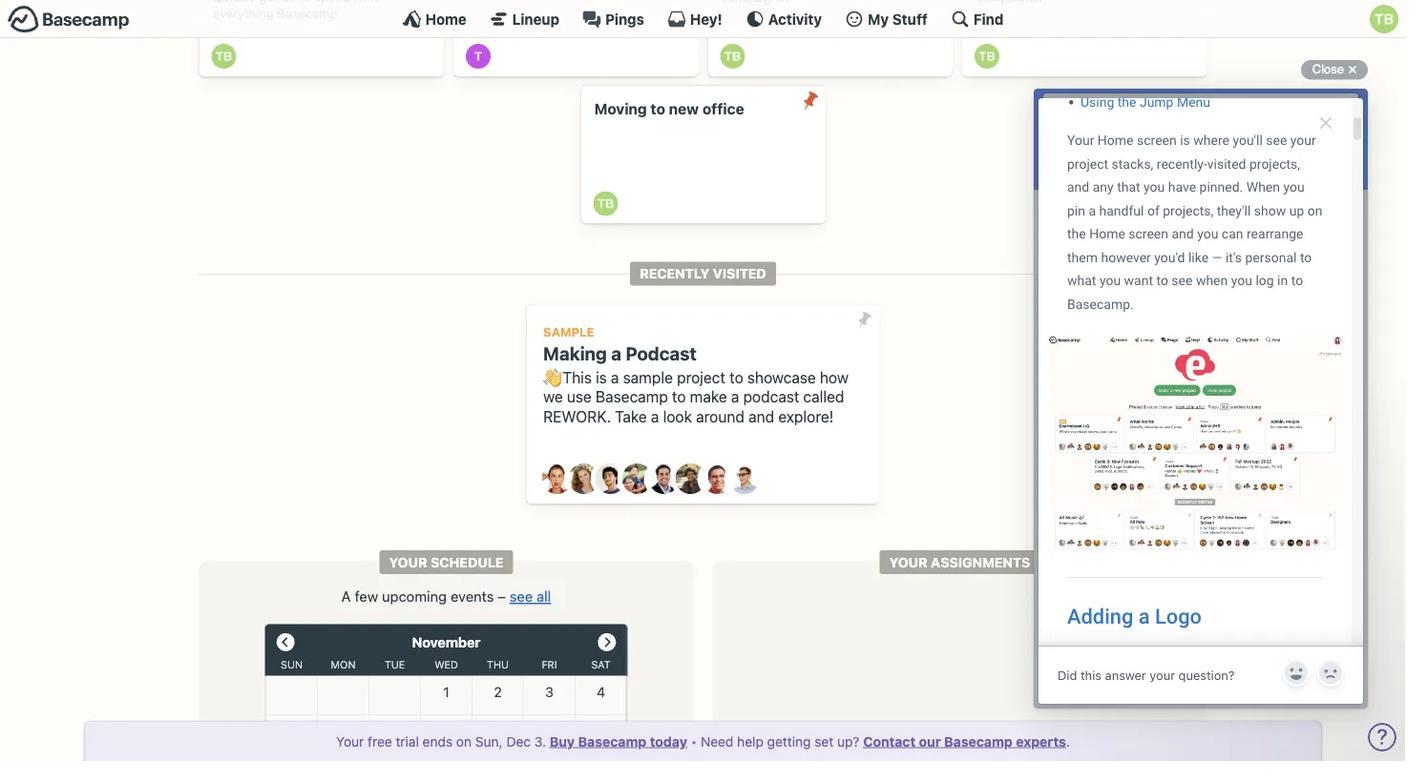 Task type: describe. For each thing, give the bounding box(es) containing it.
sun
[[281, 659, 303, 671]]

recently visited
[[640, 266, 766, 282]]

main element
[[0, 0, 1406, 38]]

your assignments
[[889, 555, 1030, 570]]

how
[[820, 368, 849, 386]]

–
[[498, 588, 506, 605]]

your for your assignments
[[889, 555, 928, 570]]

speed
[[315, 0, 350, 4]]

to right the project
[[729, 368, 743, 386]]

sun,
[[475, 734, 503, 750]]

a right making
[[611, 343, 621, 364]]

hey!
[[690, 11, 722, 27]]

contact our basecamp experts link
[[863, 734, 1066, 750]]

assignments
[[931, 555, 1030, 570]]

dec
[[506, 734, 531, 750]]

stuff
[[892, 11, 928, 27]]

victor cooper image
[[729, 464, 759, 495]]

thu
[[487, 659, 509, 671]]

tue
[[385, 659, 405, 671]]

jared davis image
[[595, 464, 626, 495]]

and
[[749, 408, 774, 426]]

your free trial ends on sun, dec  3. buy basecamp today • need help getting set up? contact our basecamp experts .
[[336, 734, 1070, 750]]

up
[[281, 0, 296, 4]]

few
[[355, 588, 378, 605]]

your for your schedule
[[389, 555, 427, 570]]

making
[[543, 343, 607, 364]]

cheryl walters image
[[568, 464, 599, 495]]

tim burton image
[[211, 44, 236, 69]]

find button
[[951, 10, 1004, 29]]

everything
[[213, 6, 274, 21]]

pings
[[605, 11, 644, 27]]

called
[[803, 388, 844, 406]]

trial
[[396, 734, 419, 750]]

use
[[567, 388, 592, 406]]

switch accounts image
[[8, 5, 130, 34]]

moving
[[594, 100, 647, 118]]

visited
[[713, 266, 766, 282]]

basecamp inside sample making a podcast 👋 this is a sample project to showcase how we use basecamp to make a podcast called rework. take a look around and explore!
[[596, 388, 668, 406]]

to left new
[[651, 100, 665, 118]]

this
[[563, 368, 592, 386]]

basecamp right buy
[[578, 734, 647, 750]]

free
[[368, 734, 392, 750]]

jennifer young image
[[622, 464, 652, 495]]

on
[[456, 734, 472, 750]]

up?
[[837, 734, 860, 750]]

lineup
[[512, 11, 559, 27]]

basecamp inside "quickly get up to speed with everything basecamp"
[[277, 6, 337, 21]]

to up look
[[672, 388, 686, 406]]

a right the is
[[611, 368, 619, 386]]

buy basecamp today link
[[550, 734, 687, 750]]

november
[[412, 635, 481, 651]]

office
[[702, 100, 744, 118]]

help
[[737, 734, 764, 750]]

sat
[[591, 659, 611, 671]]

buy
[[550, 734, 575, 750]]

👋
[[543, 368, 559, 386]]

upcoming
[[382, 588, 447, 605]]

mon
[[331, 659, 355, 671]]

moving to new office
[[594, 100, 744, 118]]

your schedule
[[389, 555, 504, 570]]

a few upcoming events – see all
[[341, 588, 551, 605]]

to inside "quickly get up to speed with everything basecamp"
[[299, 0, 311, 4]]

look
[[663, 408, 692, 426]]

.
[[1066, 734, 1070, 750]]

all
[[537, 588, 551, 605]]

my stuff
[[868, 11, 928, 27]]

sample
[[623, 368, 673, 386]]



Task type: vqa. For each thing, say whether or not it's contained in the screenshot.
the bottom 1 button
no



Task type: locate. For each thing, give the bounding box(es) containing it.
lineup link
[[489, 10, 559, 29]]

we
[[543, 388, 563, 406]]

to
[[299, 0, 311, 4], [651, 100, 665, 118], [729, 368, 743, 386], [672, 388, 686, 406]]

getting
[[767, 734, 811, 750]]

events
[[451, 588, 494, 605]]

•
[[691, 734, 697, 750]]

tim burton image
[[1370, 5, 1399, 33], [720, 44, 745, 69], [975, 44, 999, 69], [593, 191, 618, 216]]

get
[[259, 0, 278, 4]]

terry image
[[466, 44, 491, 69]]

pings button
[[582, 10, 644, 29]]

explore!
[[778, 408, 834, 426]]

0 horizontal spatial your
[[336, 734, 364, 750]]

contact
[[863, 734, 916, 750]]

my stuff button
[[845, 10, 928, 29]]

quickly get up to speed with everything basecamp link
[[199, 0, 444, 76]]

tim burton image inside moving to new office link
[[593, 191, 618, 216]]

basecamp
[[277, 6, 337, 21], [596, 388, 668, 406], [578, 734, 647, 750], [944, 734, 1013, 750]]

your left free
[[336, 734, 364, 750]]

basecamp up take
[[596, 388, 668, 406]]

to right 'up'
[[299, 0, 311, 4]]

a left look
[[651, 408, 659, 426]]

with
[[353, 0, 378, 4]]

podcast
[[626, 343, 697, 364]]

3.
[[534, 734, 546, 750]]

experts
[[1016, 734, 1066, 750]]

today
[[650, 734, 687, 750]]

a
[[611, 343, 621, 364], [611, 368, 619, 386], [731, 388, 739, 406], [651, 408, 659, 426]]

quickly
[[213, 0, 256, 4]]

cross small image
[[1341, 58, 1364, 81], [1341, 58, 1364, 81]]

podcast
[[743, 388, 799, 406]]

sample
[[543, 325, 594, 340]]

your left assignments
[[889, 555, 928, 570]]

your up "upcoming"
[[389, 555, 427, 570]]

make
[[690, 388, 727, 406]]

need
[[701, 734, 734, 750]]

sample making a podcast 👋 this is a sample project to showcase how we use basecamp to make a podcast called rework. take a look around and explore!
[[543, 325, 849, 426]]

basecamp right the our at the bottom of page
[[944, 734, 1013, 750]]

None submit
[[795, 86, 826, 116], [849, 305, 880, 336], [795, 86, 826, 116], [849, 305, 880, 336]]

basecamp down 'up'
[[277, 6, 337, 21]]

around
[[696, 408, 745, 426]]

2 horizontal spatial your
[[889, 555, 928, 570]]

nicole katz image
[[675, 464, 706, 495]]

hey! button
[[667, 10, 722, 29]]

tim burton image inside main element
[[1370, 5, 1399, 33]]

is
[[596, 368, 607, 386]]

1 horizontal spatial your
[[389, 555, 427, 570]]

project
[[677, 368, 725, 386]]

moving to new office link
[[581, 86, 826, 224]]

recently
[[640, 266, 710, 282]]

home link
[[402, 10, 467, 29]]

find
[[974, 11, 1004, 27]]

close
[[1312, 62, 1344, 76]]

showcase
[[747, 368, 816, 386]]

a
[[341, 588, 351, 605]]

your
[[389, 555, 427, 570], [889, 555, 928, 570], [336, 734, 364, 750]]

see all link
[[510, 588, 551, 605]]

new
[[669, 100, 699, 118]]

josh fiske image
[[649, 464, 679, 495]]

activity link
[[745, 10, 822, 29]]

a up around
[[731, 388, 739, 406]]

close button
[[1301, 58, 1368, 81]]

fri
[[542, 659, 557, 671]]

activity
[[768, 11, 822, 27]]

our
[[919, 734, 941, 750]]

quickly get up to speed with everything basecamp
[[213, 0, 378, 21]]

ends
[[423, 734, 453, 750]]

set
[[815, 734, 834, 750]]

take
[[615, 408, 647, 426]]

home
[[425, 11, 467, 27]]

steve marsh image
[[702, 464, 733, 495]]

wed
[[434, 659, 458, 671]]

annie bryan image
[[542, 464, 572, 495]]

schedule
[[431, 555, 504, 570]]

rework.
[[543, 408, 611, 426]]

my
[[868, 11, 889, 27]]

see
[[510, 588, 533, 605]]



